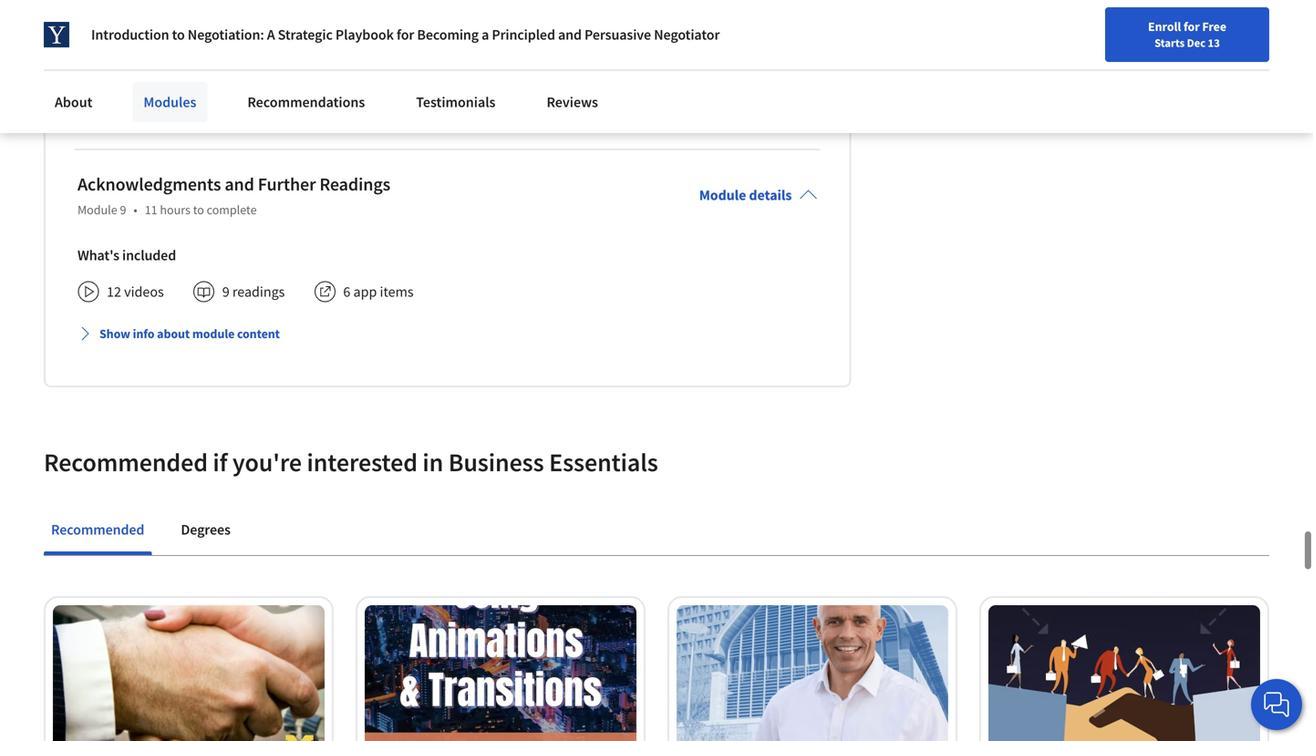 Task type: locate. For each thing, give the bounding box(es) containing it.
module inside acknowledgments and further readings module 9 • 11 hours to complete
[[78, 202, 117, 218]]

module details
[[699, 186, 792, 205]]

readings
[[232, 283, 285, 301]]

you're
[[233, 447, 302, 479]]

show
[[99, 326, 130, 342]]

for up the dec
[[1184, 18, 1200, 35]]

testimonials link
[[405, 82, 507, 122]]

0 horizontal spatial to
[[172, 26, 185, 44]]

included
[[122, 247, 176, 265]]

about
[[157, 326, 190, 342]]

module left details
[[699, 186, 746, 205]]

interested
[[307, 447, 418, 479]]

1 horizontal spatial for
[[1184, 18, 1200, 35]]

1 vertical spatial to
[[193, 202, 204, 218]]

1 vertical spatial 9
[[222, 283, 230, 301]]

a
[[482, 26, 489, 44]]

module
[[699, 186, 746, 205], [78, 202, 117, 218]]

1 horizontal spatial and
[[558, 26, 582, 44]]

show info about module content
[[99, 326, 280, 342]]

9 left •
[[120, 202, 126, 218]]

0 vertical spatial 9
[[120, 202, 126, 218]]

info about module content element
[[78, 73, 818, 124]]

module
[[192, 326, 235, 342]]

to left negotiation:
[[172, 26, 185, 44]]

testimonials
[[416, 93, 496, 111]]

12 videos
[[107, 283, 164, 301]]

if
[[213, 447, 228, 479]]

None search field
[[260, 11, 561, 48]]

business
[[449, 447, 544, 479]]

0 vertical spatial to
[[172, 26, 185, 44]]

for right playbook
[[397, 26, 414, 44]]

and
[[558, 26, 582, 44], [225, 173, 254, 196]]

content
[[237, 326, 280, 342]]

1 vertical spatial recommended
[[51, 521, 144, 539]]

9 left readings
[[222, 283, 230, 301]]

9
[[120, 202, 126, 218], [222, 283, 230, 301]]

0 horizontal spatial 9
[[120, 202, 126, 218]]

principled
[[492, 26, 555, 44]]

to
[[172, 26, 185, 44], [193, 202, 204, 218]]

negotiation:
[[188, 26, 264, 44]]

recommendations
[[248, 93, 365, 111]]

1 horizontal spatial 9
[[222, 283, 230, 301]]

0 horizontal spatial and
[[225, 173, 254, 196]]

and up complete
[[225, 173, 254, 196]]

introduction
[[91, 26, 169, 44]]

degrees button
[[174, 508, 238, 552]]

to right hours
[[193, 202, 204, 218]]

recommended
[[44, 447, 208, 479], [51, 521, 144, 539]]

menu item
[[965, 18, 1082, 78]]

for
[[1184, 18, 1200, 35], [397, 26, 414, 44]]

about link
[[44, 82, 103, 122]]

info
[[133, 326, 155, 342]]

1 vertical spatial and
[[225, 173, 254, 196]]

starts
[[1155, 36, 1185, 50]]

0 horizontal spatial module
[[78, 202, 117, 218]]

0 horizontal spatial for
[[397, 26, 414, 44]]

enroll for free starts dec 13
[[1149, 18, 1227, 50]]

for inside enroll for free starts dec 13
[[1184, 18, 1200, 35]]

to inside acknowledgments and further readings module 9 • 11 hours to complete
[[193, 202, 204, 218]]

hours
[[160, 202, 191, 218]]

modules link
[[133, 82, 207, 122]]

13
[[1208, 36, 1220, 50]]

readings
[[320, 173, 391, 196]]

complete
[[207, 202, 257, 218]]

0 vertical spatial recommended
[[44, 447, 208, 479]]

1 horizontal spatial to
[[193, 202, 204, 218]]

recommended inside button
[[51, 521, 144, 539]]

and right principled
[[558, 26, 582, 44]]

videos
[[124, 283, 164, 301]]

a
[[267, 26, 275, 44]]

module left •
[[78, 202, 117, 218]]



Task type: describe. For each thing, give the bounding box(es) containing it.
recommendation tabs tab list
[[44, 508, 1270, 556]]

reviews link
[[536, 82, 609, 122]]

items
[[380, 283, 414, 301]]

acknowledgments and further readings module 9 • 11 hours to complete
[[78, 173, 391, 218]]

modules
[[144, 93, 196, 111]]

strategic
[[278, 26, 333, 44]]

introduction to negotiation: a strategic playbook for becoming a principled and persuasive negotiator
[[91, 26, 720, 44]]

free
[[1203, 18, 1227, 35]]

coursera image
[[22, 15, 138, 44]]

•
[[134, 202, 137, 218]]

further
[[258, 173, 316, 196]]

becoming
[[417, 26, 479, 44]]

details
[[749, 186, 792, 205]]

essentials
[[549, 447, 658, 479]]

recommended button
[[44, 508, 152, 552]]

12
[[107, 283, 121, 301]]

9 readings
[[222, 283, 285, 301]]

playbook
[[336, 26, 394, 44]]

in
[[423, 447, 444, 479]]

recommendations link
[[237, 82, 376, 122]]

about
[[55, 93, 92, 111]]

yale university image
[[44, 22, 69, 47]]

6
[[343, 283, 351, 301]]

show notifications image
[[1102, 23, 1123, 45]]

what's included
[[78, 247, 176, 265]]

dec
[[1187, 36, 1206, 50]]

recommended for recommended
[[51, 521, 144, 539]]

and inside acknowledgments and further readings module 9 • 11 hours to complete
[[225, 173, 254, 196]]

0 vertical spatial and
[[558, 26, 582, 44]]

negotiator
[[654, 26, 720, 44]]

reviews
[[547, 93, 598, 111]]

what's
[[78, 247, 119, 265]]

enroll
[[1149, 18, 1182, 35]]

11
[[145, 202, 157, 218]]

degrees
[[181, 521, 231, 539]]

recommended for recommended if you're interested in business essentials
[[44, 447, 208, 479]]

chat with us image
[[1263, 691, 1292, 720]]

recommended if you're interested in business essentials
[[44, 447, 658, 479]]

1 horizontal spatial module
[[699, 186, 746, 205]]

show info about module content button
[[70, 318, 287, 350]]

acknowledgments
[[78, 173, 221, 196]]

9 inside acknowledgments and further readings module 9 • 11 hours to complete
[[120, 202, 126, 218]]

app
[[354, 283, 377, 301]]

6 app items
[[343, 283, 414, 301]]

persuasive
[[585, 26, 651, 44]]



Task type: vqa. For each thing, say whether or not it's contained in the screenshot.
"Strategic"
yes



